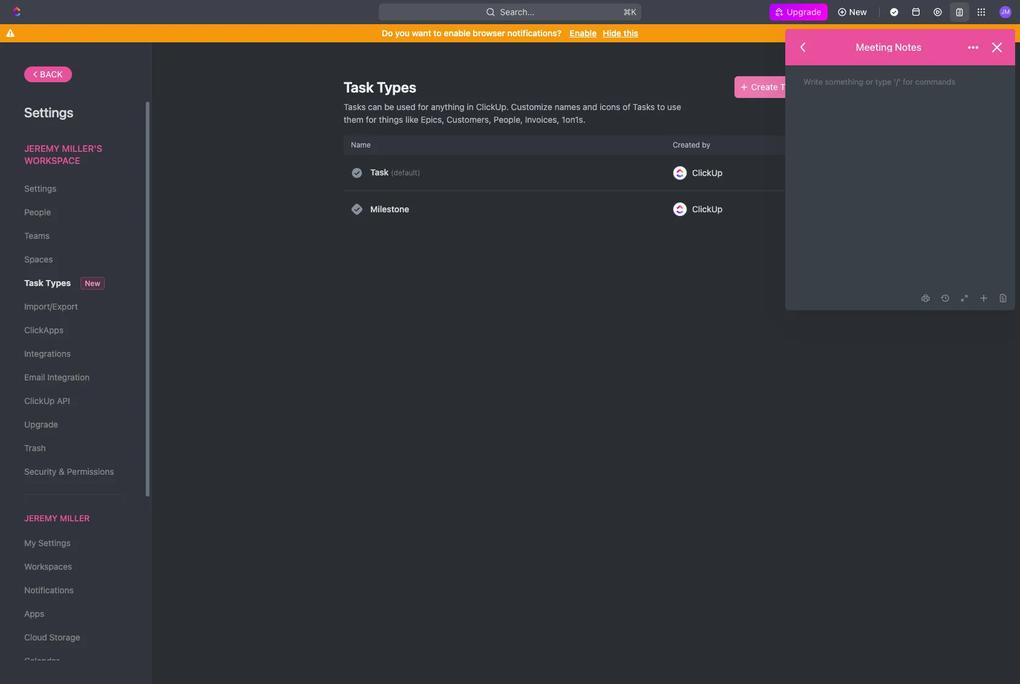 Task type: describe. For each thing, give the bounding box(es) containing it.
people
[[24, 207, 51, 217]]

people,
[[494, 114, 523, 125]]

new inside button
[[849, 7, 867, 17]]

1on1s.
[[562, 114, 586, 125]]

miller
[[60, 513, 90, 523]]

task (default)
[[370, 167, 420, 177]]

trash link
[[24, 438, 120, 459]]

do you want to enable browser notifications? enable hide this
[[382, 28, 638, 38]]

1 vertical spatial upgrade link
[[24, 414, 120, 435]]

create task type button
[[734, 76, 828, 98]]

spaces
[[24, 254, 53, 264]]

clickapps link
[[24, 320, 120, 341]]

spaces link
[[24, 249, 120, 270]]

miller's
[[62, 143, 102, 154]]

security
[[24, 467, 56, 477]]

in
[[467, 102, 474, 112]]

back link
[[24, 67, 72, 82]]

import/export
[[24, 301, 78, 312]]

back
[[40, 69, 63, 79]]

enable
[[444, 28, 471, 38]]

them
[[344, 114, 364, 125]]

do
[[382, 28, 393, 38]]

0 vertical spatial settings
[[24, 105, 73, 120]]

search...
[[500, 7, 535, 17]]

my
[[24, 538, 36, 548]]

settings element
[[0, 42, 151, 684]]

1 vertical spatial for
[[366, 114, 377, 125]]

email integration
[[24, 372, 90, 382]]

2 tasks from the left
[[633, 102, 655, 112]]

security & permissions
[[24, 467, 114, 477]]

&
[[59, 467, 65, 477]]

settings link
[[24, 179, 120, 199]]

created
[[673, 140, 700, 149]]

task inside settings element
[[24, 278, 44, 288]]

task left (default) on the top of the page
[[370, 167, 389, 177]]

customize
[[511, 102, 552, 112]]

customers,
[[447, 114, 491, 125]]

tasks can be used for anything in clickup. customize names and icons of tasks to use them for things like epics, customers, people, invoices, 1on1s.
[[344, 102, 681, 125]]

names
[[555, 102, 581, 112]]

epics,
[[421, 114, 444, 125]]

clickapps
[[24, 325, 64, 335]]

email integration link
[[24, 367, 120, 388]]

be
[[384, 102, 394, 112]]

import/export link
[[24, 296, 120, 317]]

1 tasks from the left
[[344, 102, 366, 112]]

1 horizontal spatial types
[[377, 79, 416, 96]]

create
[[751, 82, 778, 92]]

meeting notes
[[856, 42, 922, 53]]

task inside button
[[780, 82, 799, 92]]

jeremy miller
[[24, 513, 90, 523]]

type
[[801, 82, 820, 92]]

jeremy miller's workspace
[[24, 143, 102, 165]]

you
[[395, 28, 410, 38]]

new inside settings element
[[85, 279, 100, 288]]

0 horizontal spatial to
[[433, 28, 442, 38]]

jm
[[1001, 8, 1010, 15]]

0 vertical spatial for
[[418, 102, 429, 112]]

⌘k
[[623, 7, 637, 17]]

clickup api link
[[24, 391, 120, 411]]

milestone
[[370, 204, 409, 214]]

trash
[[24, 443, 46, 453]]

security & permissions link
[[24, 462, 120, 482]]

clickup for task
[[692, 167, 723, 178]]

people link
[[24, 202, 120, 223]]

clickup inside settings element
[[24, 396, 55, 406]]



Task type: locate. For each thing, give the bounding box(es) containing it.
clickup.
[[476, 102, 509, 112]]

settings
[[24, 105, 73, 120], [24, 183, 56, 194], [38, 538, 71, 548]]

settings inside the settings link
[[24, 183, 56, 194]]

2 vertical spatial settings
[[38, 538, 71, 548]]

jeremy up workspace
[[24, 143, 60, 154]]

upgrade inside settings element
[[24, 419, 58, 430]]

2 jeremy from the top
[[24, 513, 58, 523]]

new up meeting
[[849, 7, 867, 17]]

teams
[[24, 231, 50, 241]]

create task type
[[751, 82, 820, 92]]

2 vertical spatial clickup
[[24, 396, 55, 406]]

task types up import/export
[[24, 278, 71, 288]]

icons
[[600, 102, 620, 112]]

0 horizontal spatial new
[[85, 279, 100, 288]]

cloud
[[24, 632, 47, 643]]

my settings
[[24, 538, 71, 548]]

types up be
[[377, 79, 416, 96]]

task types
[[344, 79, 416, 96], [24, 278, 71, 288]]

used
[[397, 102, 416, 112]]

settings up people
[[24, 183, 56, 194]]

settings right my
[[38, 538, 71, 548]]

new
[[849, 7, 867, 17], [85, 279, 100, 288]]

1 horizontal spatial new
[[849, 7, 867, 17]]

1 horizontal spatial upgrade link
[[770, 4, 828, 21]]

invoices,
[[525, 114, 559, 125]]

0 horizontal spatial for
[[366, 114, 377, 125]]

upgrade left new button
[[787, 7, 821, 17]]

0 vertical spatial to
[[433, 28, 442, 38]]

to
[[433, 28, 442, 38], [657, 102, 665, 112]]

enable
[[570, 28, 597, 38]]

to left use
[[657, 102, 665, 112]]

task down spaces
[[24, 278, 44, 288]]

anything
[[431, 102, 465, 112]]

0 horizontal spatial task types
[[24, 278, 71, 288]]

clickup
[[692, 167, 723, 178], [692, 204, 723, 214], [24, 396, 55, 406]]

notifications?
[[507, 28, 562, 38]]

task up "can"
[[344, 79, 374, 96]]

for up epics,
[[418, 102, 429, 112]]

jm button
[[996, 2, 1015, 22]]

calendar
[[24, 656, 59, 666]]

1 horizontal spatial to
[[657, 102, 665, 112]]

to inside the tasks can be used for anything in clickup. customize names and icons of tasks to use them for things like epics, customers, people, invoices, 1on1s.
[[657, 102, 665, 112]]

notifications
[[24, 585, 74, 596]]

tasks right of
[[633, 102, 655, 112]]

tasks up them
[[344, 102, 366, 112]]

settings down back "link"
[[24, 105, 73, 120]]

new button
[[832, 2, 874, 22]]

can
[[368, 102, 382, 112]]

calendar link
[[24, 651, 120, 672]]

for down "can"
[[366, 114, 377, 125]]

0 horizontal spatial tasks
[[344, 102, 366, 112]]

this
[[624, 28, 638, 38]]

new up the import/export link
[[85, 279, 100, 288]]

apps link
[[24, 604, 120, 625]]

upgrade
[[787, 7, 821, 17], [24, 419, 58, 430]]

integration
[[47, 372, 90, 382]]

types up import/export
[[46, 278, 71, 288]]

jeremy inside jeremy miller's workspace
[[24, 143, 60, 154]]

0 vertical spatial upgrade
[[787, 7, 821, 17]]

want
[[412, 28, 431, 38]]

name
[[351, 140, 371, 149]]

1 vertical spatial clickup
[[692, 204, 723, 214]]

0 vertical spatial task types
[[344, 79, 416, 96]]

email
[[24, 372, 45, 382]]

like
[[405, 114, 419, 125]]

by
[[702, 140, 710, 149]]

upgrade link down clickup api link
[[24, 414, 120, 435]]

teams link
[[24, 226, 120, 246]]

my settings link
[[24, 533, 120, 554]]

for
[[418, 102, 429, 112], [366, 114, 377, 125]]

workspaces link
[[24, 557, 120, 577]]

1 vertical spatial jeremy
[[24, 513, 58, 523]]

0 horizontal spatial upgrade link
[[24, 414, 120, 435]]

jeremy up the my settings
[[24, 513, 58, 523]]

jeremy
[[24, 143, 60, 154], [24, 513, 58, 523]]

permissions
[[67, 467, 114, 477]]

0 vertical spatial new
[[849, 7, 867, 17]]

1 horizontal spatial tasks
[[633, 102, 655, 112]]

1 horizontal spatial task types
[[344, 79, 416, 96]]

0 vertical spatial jeremy
[[24, 143, 60, 154]]

meeting
[[856, 42, 893, 53]]

1 jeremy from the top
[[24, 143, 60, 154]]

1 vertical spatial task types
[[24, 278, 71, 288]]

things
[[379, 114, 403, 125]]

0 vertical spatial types
[[377, 79, 416, 96]]

1 horizontal spatial upgrade
[[787, 7, 821, 17]]

use
[[667, 102, 681, 112]]

of
[[623, 102, 631, 112]]

1 vertical spatial settings
[[24, 183, 56, 194]]

1 vertical spatial types
[[46, 278, 71, 288]]

1 horizontal spatial for
[[418, 102, 429, 112]]

browser
[[473, 28, 505, 38]]

upgrade link left new button
[[770, 4, 828, 21]]

created by
[[673, 140, 710, 149]]

1 vertical spatial to
[[657, 102, 665, 112]]

settings inside the my settings link
[[38, 538, 71, 548]]

workspace
[[24, 155, 80, 165]]

1 vertical spatial new
[[85, 279, 100, 288]]

jeremy for jeremy miller
[[24, 513, 58, 523]]

(default)
[[391, 168, 420, 177]]

types
[[377, 79, 416, 96], [46, 278, 71, 288]]

0 vertical spatial clickup
[[692, 167, 723, 178]]

task types up "can"
[[344, 79, 416, 96]]

hide
[[603, 28, 621, 38]]

task left the type at the top
[[780, 82, 799, 92]]

api
[[57, 396, 70, 406]]

jeremy for jeremy miller's workspace
[[24, 143, 60, 154]]

0 vertical spatial upgrade link
[[770, 4, 828, 21]]

task types inside settings element
[[24, 278, 71, 288]]

0 horizontal spatial types
[[46, 278, 71, 288]]

1 vertical spatial upgrade
[[24, 419, 58, 430]]

task
[[344, 79, 374, 96], [780, 82, 799, 92], [370, 167, 389, 177], [24, 278, 44, 288]]

notifications link
[[24, 580, 120, 601]]

workspaces
[[24, 562, 72, 572]]

and
[[583, 102, 597, 112]]

integrations link
[[24, 344, 120, 364]]

storage
[[49, 632, 80, 643]]

clickup for milestone
[[692, 204, 723, 214]]

apps
[[24, 609, 44, 619]]

upgrade down clickup api
[[24, 419, 58, 430]]

integrations
[[24, 349, 71, 359]]

0 horizontal spatial upgrade
[[24, 419, 58, 430]]

cloud storage link
[[24, 628, 120, 648]]

types inside settings element
[[46, 278, 71, 288]]

clickup api
[[24, 396, 70, 406]]

notes
[[895, 42, 922, 53]]

upgrade link
[[770, 4, 828, 21], [24, 414, 120, 435]]

to right "want"
[[433, 28, 442, 38]]

cloud storage
[[24, 632, 80, 643]]



Task type: vqa. For each thing, say whether or not it's contained in the screenshot.
Do You Want To Enable Browser Notifications? Enable Hide This
yes



